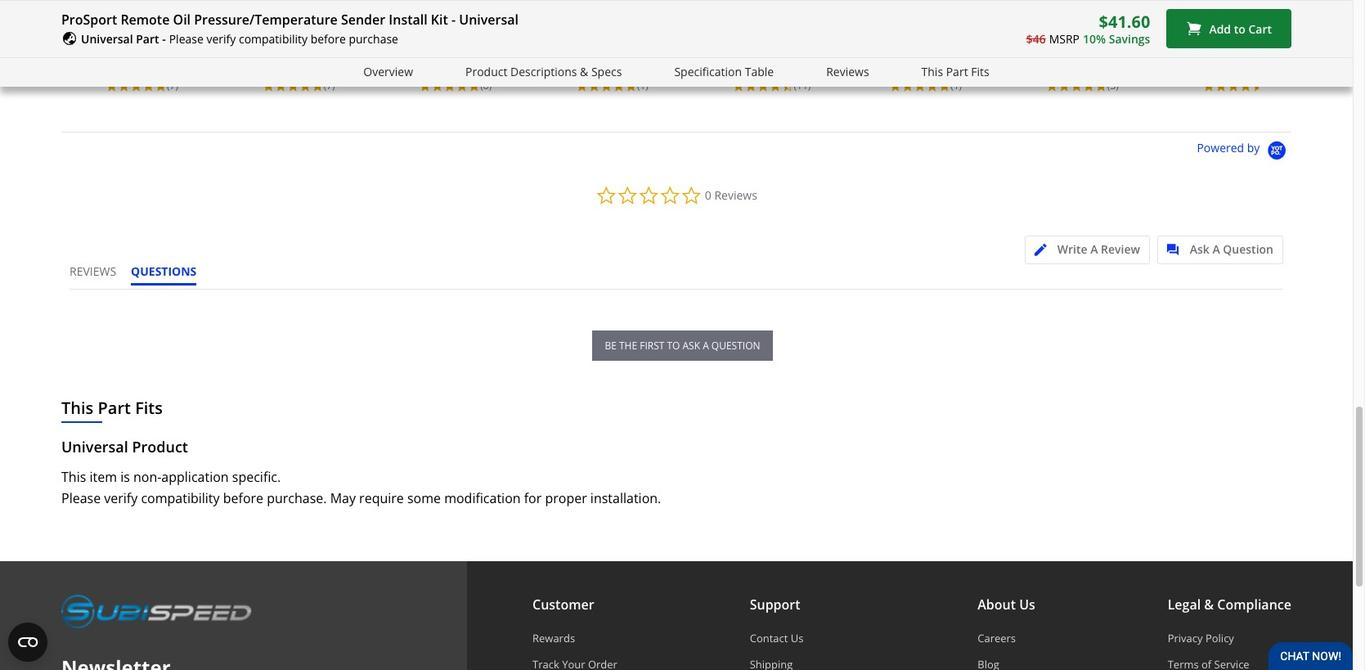 Task type: locate. For each thing, give the bounding box(es) containing it.
about us
[[978, 596, 1036, 614]]

application
[[161, 468, 229, 486]]

purchase
[[349, 31, 398, 47]]

drain
[[387, 64, 414, 79]]

subaru oem oil filter - 2015+ wrx
[[419, 64, 590, 79]]

part up the universal product
[[98, 397, 131, 419]]

product descriptions & specs link
[[466, 63, 622, 81]]

universal for universal part - please verify compatibility before purchase
[[81, 31, 133, 47]]

savings
[[1109, 31, 1151, 47]]

0 horizontal spatial this part fits
[[61, 397, 163, 419]]

star image
[[106, 80, 118, 93], [118, 80, 130, 93], [130, 80, 142, 93], [262, 80, 275, 93], [287, 80, 299, 93], [299, 80, 311, 93], [311, 80, 324, 93], [613, 80, 625, 93], [625, 80, 637, 93], [733, 80, 745, 93], [757, 80, 770, 93], [770, 80, 782, 93], [890, 80, 902, 93], [902, 80, 914, 93], [926, 80, 939, 93], [1059, 80, 1071, 93], [1203, 80, 1215, 93], [1215, 80, 1228, 93], [1228, 80, 1240, 93], [1240, 80, 1252, 93], [1252, 80, 1265, 93]]

style
[[1006, 64, 1029, 79], [1246, 64, 1270, 79]]

2 horizontal spatial oil
[[484, 64, 498, 79]]

part left jdm
[[946, 64, 968, 79]]

(11)
[[794, 79, 811, 93]]

1 horizontal spatial this part fits
[[922, 64, 990, 79]]

legal
[[1168, 596, 1201, 614]]

1 horizontal spatial to
[[1234, 21, 1246, 37]]

1 horizontal spatial &
[[1205, 596, 1214, 614]]

0 vertical spatial compatibility
[[239, 31, 308, 47]]

oil left drain on the top of the page
[[371, 64, 384, 79]]

14 star image from the left
[[939, 80, 951, 93]]

0 vertical spatial &
[[580, 64, 589, 79]]

2 vertical spatial this
[[61, 468, 86, 486]]

7 total reviews element for quick
[[262, 79, 393, 93]]

1 total reviews element
[[576, 79, 707, 93], [890, 79, 1020, 93]]

2015+
[[534, 64, 565, 79]]

& right legal
[[1205, 596, 1214, 614]]

6 star image from the left
[[444, 80, 456, 93]]

before up the quick
[[311, 31, 346, 47]]

part down remote
[[136, 31, 159, 47]]

cart
[[1249, 21, 1272, 37]]

verify inside this item is non-application specific. please verify compatibility before purchase. may require some modification for proper installation.
[[104, 489, 138, 507]]

subaru oem oil filter - 2015+ wrx link
[[419, 0, 590, 79]]

half star image
[[782, 80, 794, 93]]

(3) right oe
[[1265, 79, 1276, 93]]

install
[[389, 11, 428, 29]]

titantium
[[198, 64, 245, 79]]

2 style from the left
[[1246, 64, 1270, 79]]

5 star image from the left
[[431, 80, 444, 93]]

1 horizontal spatial (7)
[[324, 79, 335, 93]]

n/a link
[[733, 0, 864, 79]]

1 1 total reviews element from the left
[[576, 79, 707, 93]]

cat-
[[248, 64, 268, 79]]

1 horizontal spatial please
[[169, 31, 204, 47]]

2 star image from the left
[[155, 80, 167, 93]]

a right write
[[1091, 242, 1098, 257]]

1 (7) from the left
[[167, 79, 178, 93]]

tomei expreme ti titantium cat-back... link
[[106, 0, 300, 79]]

universal
[[459, 11, 519, 29], [81, 31, 133, 47], [61, 437, 128, 457]]

expreme
[[139, 64, 183, 79]]

universal right kit
[[459, 11, 519, 29]]

please inside this item is non-application specific. please verify compatibility before purchase. may require some modification for proper installation.
[[61, 489, 101, 507]]

us right contact
[[791, 631, 804, 645]]

a for write
[[1091, 242, 1098, 257]]

0 horizontal spatial before
[[223, 489, 263, 507]]

0 horizontal spatial a
[[1091, 242, 1098, 257]]

table
[[745, 64, 774, 79]]

koyo aluminum racing radiator -... link
[[1046, 0, 1220, 79]]

(1) left jdm
[[951, 79, 962, 93]]

0 horizontal spatial 1 total reviews element
[[576, 79, 707, 93]]

before down 'specific.'
[[223, 489, 263, 507]]

this up the universal product
[[61, 397, 94, 419]]

3 star image from the left
[[130, 80, 142, 93]]

1 vertical spatial compatibility
[[141, 489, 220, 507]]

oil inside 'subaru oem oil filter - 2015+ wrx' link
[[484, 64, 498, 79]]

0 horizontal spatial verify
[[104, 489, 138, 507]]

questions
[[131, 264, 197, 279]]

0 vertical spatial please
[[169, 31, 204, 47]]

us for contact us
[[791, 631, 804, 645]]

prosport
[[61, 11, 117, 29]]

n/a
[[733, 64, 751, 79]]

reviews right 0
[[715, 188, 758, 203]]

non-
[[133, 468, 161, 486]]

fumoto quick engine oil drain valve...
[[262, 64, 452, 79]]

2 (7) from the left
[[324, 79, 335, 93]]

1 total reviews element for facelift
[[890, 79, 1020, 93]]

0 horizontal spatial part
[[98, 397, 131, 419]]

1 vertical spatial universal
[[81, 31, 133, 47]]

- down remote
[[162, 31, 166, 47]]

2 (1) from the left
[[951, 79, 962, 93]]

1 vertical spatial us
[[791, 631, 804, 645]]

7 star image from the left
[[456, 80, 468, 93]]

(7)
[[167, 79, 178, 93], [324, 79, 335, 93]]

universal up item
[[61, 437, 128, 457]]

0 vertical spatial verify
[[207, 31, 236, 47]]

compatibility down pressure/temperature
[[239, 31, 308, 47]]

1 vertical spatial fits
[[135, 397, 163, 419]]

0 horizontal spatial ...
[[1211, 64, 1220, 79]]

write no frame image
[[1035, 244, 1055, 256]]

dialog image
[[1167, 244, 1188, 256]]

tab list
[[70, 264, 211, 289]]

0 horizontal spatial 3 total reviews element
[[1046, 79, 1177, 93]]

reviews link
[[827, 63, 869, 81]]

(8)
[[481, 79, 492, 93]]

1 (3) from the left
[[1108, 79, 1119, 93]]

& left specs
[[580, 64, 589, 79]]

(1)
[[637, 79, 649, 93], [951, 79, 962, 93]]

20 star image from the left
[[1240, 80, 1252, 93]]

1 horizontal spatial style
[[1246, 64, 1270, 79]]

-
[[452, 11, 456, 29], [162, 31, 166, 47], [528, 64, 532, 79], [1208, 64, 1212, 79], [1336, 64, 1339, 79]]

2 star image from the left
[[118, 80, 130, 93]]

0 vertical spatial universal
[[459, 11, 519, 29]]

1 horizontal spatial us
[[1020, 596, 1036, 614]]

2 horizontal spatial part
[[946, 64, 968, 79]]

installation.
[[591, 489, 661, 507]]

1 a from the left
[[1091, 242, 1098, 257]]

0 vertical spatial part
[[136, 31, 159, 47]]

modification
[[444, 489, 521, 507]]

olm oe style rain guards -...
[[1203, 64, 1348, 79]]

a right 'ask'
[[1213, 242, 1221, 257]]

8 star image from the left
[[613, 80, 625, 93]]

4 star image from the left
[[419, 80, 431, 93]]

1 vertical spatial before
[[223, 489, 263, 507]]

0 horizontal spatial (7)
[[167, 79, 178, 93]]

some
[[407, 489, 441, 507]]

1 3 total reviews element from the left
[[1046, 79, 1177, 93]]

reviews
[[70, 264, 116, 279]]

1 vertical spatial part
[[946, 64, 968, 79]]

1 vertical spatial &
[[1205, 596, 1214, 614]]

0
[[705, 188, 712, 203]]

oil right oem
[[484, 64, 498, 79]]

10 star image from the left
[[733, 80, 745, 93]]

18 star image from the left
[[1215, 80, 1228, 93]]

2 1 total reviews element from the left
[[890, 79, 1020, 93]]

pressure/temperature
[[194, 11, 338, 29]]

universal down prosport
[[81, 31, 133, 47]]

0 horizontal spatial product
[[132, 437, 188, 457]]

before
[[311, 31, 346, 47], [223, 489, 263, 507]]

... right guards
[[1339, 64, 1348, 79]]

1 star image from the left
[[106, 80, 118, 93]]

oem
[[458, 64, 481, 79]]

1 horizontal spatial oil
[[371, 64, 384, 79]]

0 vertical spatial product
[[466, 64, 508, 79]]

verify up the titantium
[[207, 31, 236, 47]]

18 star image from the left
[[1095, 80, 1108, 93]]

1 horizontal spatial a
[[1213, 242, 1221, 257]]

part
[[136, 31, 159, 47], [946, 64, 968, 79], [98, 397, 131, 419]]

specification
[[675, 64, 742, 79]]

1 horizontal spatial 1 total reviews element
[[890, 79, 1020, 93]]

2 7 total reviews element from the left
[[262, 79, 393, 93]]

compatibility down application
[[141, 489, 220, 507]]

0 horizontal spatial compatibility
[[141, 489, 220, 507]]

rewards link
[[533, 631, 618, 645]]

star image
[[142, 80, 155, 93], [155, 80, 167, 93], [275, 80, 287, 93], [419, 80, 431, 93], [431, 80, 444, 93], [444, 80, 456, 93], [456, 80, 468, 93], [468, 80, 481, 93], [576, 80, 588, 93], [588, 80, 601, 93], [601, 80, 613, 93], [745, 80, 757, 93], [914, 80, 926, 93], [939, 80, 951, 93], [1046, 80, 1059, 93], [1071, 80, 1083, 93], [1083, 80, 1095, 93], [1095, 80, 1108, 93]]

0 horizontal spatial style
[[1006, 64, 1029, 79]]

1 vertical spatial to
[[667, 339, 680, 353]]

facelift
[[945, 64, 980, 79]]

3 total reviews element for style
[[1203, 79, 1334, 93]]

reviews
[[827, 64, 869, 79], [715, 188, 758, 203]]

verify down is
[[104, 489, 138, 507]]

1 horizontal spatial part
[[136, 31, 159, 47]]

11 total reviews element
[[733, 79, 864, 93]]

this part fits
[[922, 64, 990, 79], [61, 397, 163, 419]]

2 (3) from the left
[[1265, 79, 1276, 93]]

19 star image from the left
[[1228, 80, 1240, 93]]

ngk laser iridium stock heat range...
[[576, 64, 764, 79]]

(1) right laser at the left of page
[[637, 79, 649, 93]]

0 horizontal spatial reviews
[[715, 188, 758, 203]]

about
[[978, 596, 1016, 614]]

10%
[[1083, 31, 1106, 47]]

us right about
[[1020, 596, 1036, 614]]

0 horizontal spatial fits
[[135, 397, 163, 419]]

1 horizontal spatial ...
[[1339, 64, 1348, 79]]

powered by
[[1197, 141, 1263, 156]]

2 vertical spatial universal
[[61, 437, 128, 457]]

may
[[330, 489, 356, 507]]

1 horizontal spatial 3 total reviews element
[[1203, 79, 1334, 93]]

15 star image from the left
[[1046, 80, 1059, 93]]

0 horizontal spatial 7 total reviews element
[[106, 79, 236, 93]]

a
[[1091, 242, 1098, 257], [1213, 242, 1221, 257]]

1 horizontal spatial reviews
[[827, 64, 869, 79]]

style inside olm oe style rain guards -... link
[[1246, 64, 1270, 79]]

(7) left 'ti'
[[167, 79, 178, 93]]

1 vertical spatial please
[[61, 489, 101, 507]]

0 vertical spatial to
[[1234, 21, 1246, 37]]

verify
[[207, 31, 236, 47], [104, 489, 138, 507]]

0 horizontal spatial us
[[791, 631, 804, 645]]

9 star image from the left
[[576, 80, 588, 93]]

2 3 total reviews element from the left
[[1203, 79, 1334, 93]]

1 style from the left
[[1006, 64, 1029, 79]]

14 star image from the left
[[902, 80, 914, 93]]

fumoto quick engine oil drain valve... link
[[262, 0, 452, 79]]

0 horizontal spatial please
[[61, 489, 101, 507]]

1 7 total reviews element from the left
[[106, 79, 236, 93]]

this
[[922, 64, 943, 79], [61, 397, 94, 419], [61, 468, 86, 486]]

fits
[[971, 64, 990, 79], [135, 397, 163, 419]]

(3) left racing
[[1108, 79, 1119, 93]]

16 star image from the left
[[1071, 80, 1083, 93]]

tab list containing reviews
[[70, 264, 211, 289]]

(7) right back...
[[324, 79, 335, 93]]

0 vertical spatial us
[[1020, 596, 1036, 614]]

please
[[169, 31, 204, 47], [61, 489, 101, 507]]

1 (1) from the left
[[637, 79, 649, 93]]

please up 'ti'
[[169, 31, 204, 47]]

add
[[1210, 21, 1231, 37]]

1 horizontal spatial (3)
[[1265, 79, 1276, 93]]

msrp
[[1049, 31, 1080, 47]]

0 horizontal spatial (3)
[[1108, 79, 1119, 93]]

1 vertical spatial reviews
[[715, 188, 758, 203]]

0 horizontal spatial &
[[580, 64, 589, 79]]

21 star image from the left
[[1252, 80, 1265, 93]]

support
[[750, 596, 801, 614]]

1 horizontal spatial 7 total reviews element
[[262, 79, 393, 93]]

powered by link
[[1197, 141, 1292, 161]]

contact us link
[[750, 631, 846, 645]]

ngk
[[576, 64, 598, 79]]

1 vertical spatial verify
[[104, 489, 138, 507]]

12 star image from the left
[[745, 80, 757, 93]]

... left oe
[[1211, 64, 1220, 79]]

7 total reviews element
[[106, 79, 236, 93], [262, 79, 393, 93]]

subispeed facelift jdm style drl +... link
[[890, 0, 1069, 79]]

descriptions
[[511, 64, 577, 79]]

0 reviews
[[705, 188, 758, 203]]

subaru
[[419, 64, 455, 79]]

0 horizontal spatial oil
[[173, 11, 191, 29]]

- right filter
[[528, 64, 532, 79]]

3 total reviews element
[[1046, 79, 1177, 93], [1203, 79, 1334, 93]]

1 star image from the left
[[142, 80, 155, 93]]

oil
[[173, 11, 191, 29], [371, 64, 384, 79], [484, 64, 498, 79]]

(3) for style
[[1265, 79, 1276, 93]]

1 horizontal spatial (1)
[[951, 79, 962, 93]]

1 ... from the left
[[1211, 64, 1220, 79]]

oil right remote
[[173, 11, 191, 29]]

1 horizontal spatial product
[[466, 64, 508, 79]]

0 horizontal spatial to
[[667, 339, 680, 353]]

careers link
[[978, 631, 1036, 645]]

(1) for laser
[[637, 79, 649, 93]]

to
[[1234, 21, 1246, 37], [667, 339, 680, 353]]

racing
[[1128, 64, 1160, 79]]

$41.60
[[1099, 11, 1151, 33]]

this left item
[[61, 468, 86, 486]]

ngk laser iridium stock heat range... link
[[576, 0, 764, 79]]

us for about us
[[1020, 596, 1036, 614]]

2 a from the left
[[1213, 242, 1221, 257]]

iridium
[[631, 64, 666, 79]]

reviews right (11)
[[827, 64, 869, 79]]

9 star image from the left
[[625, 80, 637, 93]]

0 vertical spatial this
[[922, 64, 943, 79]]

to left ask
[[667, 339, 680, 353]]

style right oe
[[1246, 64, 1270, 79]]

1 horizontal spatial before
[[311, 31, 346, 47]]

style left drl
[[1006, 64, 1029, 79]]

12 star image from the left
[[770, 80, 782, 93]]

0 horizontal spatial (1)
[[637, 79, 649, 93]]

to right add
[[1234, 21, 1246, 37]]

0 vertical spatial fits
[[971, 64, 990, 79]]

this left facelift
[[922, 64, 943, 79]]

please down item
[[61, 489, 101, 507]]



Task type: describe. For each thing, give the bounding box(es) containing it.
subispeed facelift jdm style drl +...
[[890, 64, 1069, 79]]

universal for universal product
[[61, 437, 128, 457]]

15 star image from the left
[[926, 80, 939, 93]]

tomei
[[106, 64, 136, 79]]

5 star image from the left
[[287, 80, 299, 93]]

oil for prosport
[[173, 11, 191, 29]]

compatibility inside this item is non-application specific. please verify compatibility before purchase. may require some modification for proper installation.
[[141, 489, 220, 507]]

(7) for quick
[[324, 79, 335, 93]]

specification table link
[[675, 63, 774, 81]]

subispeed logo image
[[61, 594, 252, 628]]

1 total reviews element for laser
[[576, 79, 707, 93]]

proper
[[545, 489, 587, 507]]

ask a question
[[1190, 242, 1274, 257]]

add to cart button
[[1167, 9, 1292, 49]]

oe
[[1229, 64, 1244, 79]]

- right the radiator
[[1208, 64, 1212, 79]]

2 vertical spatial part
[[98, 397, 131, 419]]

11 star image from the left
[[757, 80, 770, 93]]

legal & compliance
[[1168, 596, 1292, 614]]

a
[[703, 339, 709, 353]]

+...
[[1055, 64, 1069, 79]]

review
[[1101, 242, 1141, 257]]

is
[[120, 468, 130, 486]]

product descriptions & specs
[[466, 64, 622, 79]]

write a review
[[1058, 242, 1141, 257]]

be the first to ask a question button
[[593, 331, 773, 361]]

7 star image from the left
[[311, 80, 324, 93]]

1 horizontal spatial compatibility
[[239, 31, 308, 47]]

jdm
[[983, 64, 1003, 79]]

8 total reviews element
[[419, 79, 550, 93]]

this part fits link
[[922, 63, 990, 81]]

ask
[[683, 339, 700, 353]]

laser
[[601, 64, 628, 79]]

contact
[[750, 631, 788, 645]]

stock
[[669, 64, 696, 79]]

range...
[[725, 64, 764, 79]]

10 star image from the left
[[588, 80, 601, 93]]

- right kit
[[452, 11, 456, 29]]

koyo
[[1046, 64, 1071, 79]]

0 vertical spatial before
[[311, 31, 346, 47]]

guards
[[1297, 64, 1333, 79]]

for
[[524, 489, 542, 507]]

overview
[[364, 64, 413, 79]]

17 star image from the left
[[1203, 80, 1215, 93]]

be
[[605, 339, 617, 353]]

3 star image from the left
[[275, 80, 287, 93]]

rain
[[1273, 64, 1294, 79]]

8 star image from the left
[[468, 80, 481, 93]]

item
[[90, 468, 117, 486]]

16 star image from the left
[[1059, 80, 1071, 93]]

1 horizontal spatial verify
[[207, 31, 236, 47]]

prosport remote oil pressure/temperature sender install kit  - universal
[[61, 11, 519, 29]]

3 total reviews element for racing
[[1046, 79, 1177, 93]]

1 vertical spatial product
[[132, 437, 188, 457]]

purchase.
[[267, 489, 327, 507]]

ask
[[1190, 242, 1210, 257]]

17 star image from the left
[[1083, 80, 1095, 93]]

6 star image from the left
[[299, 80, 311, 93]]

olm oe style rain guards -... link
[[1203, 0, 1348, 79]]

ti
[[186, 64, 195, 79]]

(3) for racing
[[1108, 79, 1119, 93]]

universal product
[[61, 437, 188, 457]]

ask a question button
[[1157, 236, 1284, 265]]

$41.60 $46 msrp 10% savings
[[1027, 11, 1151, 47]]

13 star image from the left
[[890, 80, 902, 93]]

policy
[[1206, 631, 1235, 645]]

drl
[[1032, 64, 1052, 79]]

wrx
[[568, 64, 590, 79]]

1 vertical spatial this part fits
[[61, 397, 163, 419]]

valve...
[[417, 64, 452, 79]]

(1) for facelift
[[951, 79, 962, 93]]

question
[[712, 339, 761, 353]]

remote
[[121, 11, 170, 29]]

oil inside 'fumoto quick engine oil drain valve...' link
[[371, 64, 384, 79]]

olm
[[1203, 64, 1227, 79]]

2 ... from the left
[[1339, 64, 1348, 79]]

first
[[640, 339, 665, 353]]

subispeed
[[890, 64, 942, 79]]

0 vertical spatial this part fits
[[922, 64, 990, 79]]

sender
[[341, 11, 386, 29]]

this inside this item is non-application specific. please verify compatibility before purchase. may require some modification for proper installation.
[[61, 468, 86, 486]]

compliance
[[1218, 596, 1292, 614]]

1 vertical spatial this
[[61, 397, 94, 419]]

$46
[[1027, 31, 1046, 47]]

require
[[359, 489, 404, 507]]

back...
[[268, 64, 300, 79]]

0 vertical spatial reviews
[[827, 64, 869, 79]]

customer
[[533, 596, 594, 614]]

by
[[1248, 141, 1260, 156]]

(7) for expreme
[[167, 79, 178, 93]]

tomei expreme ti titantium cat-back...
[[106, 64, 300, 79]]

privacy
[[1168, 631, 1203, 645]]

4 star image from the left
[[262, 80, 275, 93]]

- right guards
[[1336, 64, 1339, 79]]

style inside 'subispeed facelift jdm style drl +...' link
[[1006, 64, 1029, 79]]

a for ask
[[1213, 242, 1221, 257]]

13 star image from the left
[[914, 80, 926, 93]]

7 total reviews element for expreme
[[106, 79, 236, 93]]

write a review button
[[1025, 236, 1150, 265]]

open widget image
[[8, 623, 47, 662]]

careers
[[978, 631, 1016, 645]]

oil for subaru
[[484, 64, 498, 79]]

specific.
[[232, 468, 281, 486]]

1 horizontal spatial fits
[[971, 64, 990, 79]]

11 star image from the left
[[601, 80, 613, 93]]

koyo aluminum racing radiator -...
[[1046, 64, 1220, 79]]

specification table
[[675, 64, 774, 79]]

before inside this item is non-application specific. please verify compatibility before purchase. may require some modification for proper installation.
[[223, 489, 263, 507]]

this item is non-application specific. please verify compatibility before purchase. may require some modification for proper installation.
[[61, 468, 661, 507]]

add to cart
[[1210, 21, 1272, 37]]

be the first to ask a question
[[605, 339, 761, 353]]



Task type: vqa. For each thing, say whether or not it's contained in the screenshot.
2017-
no



